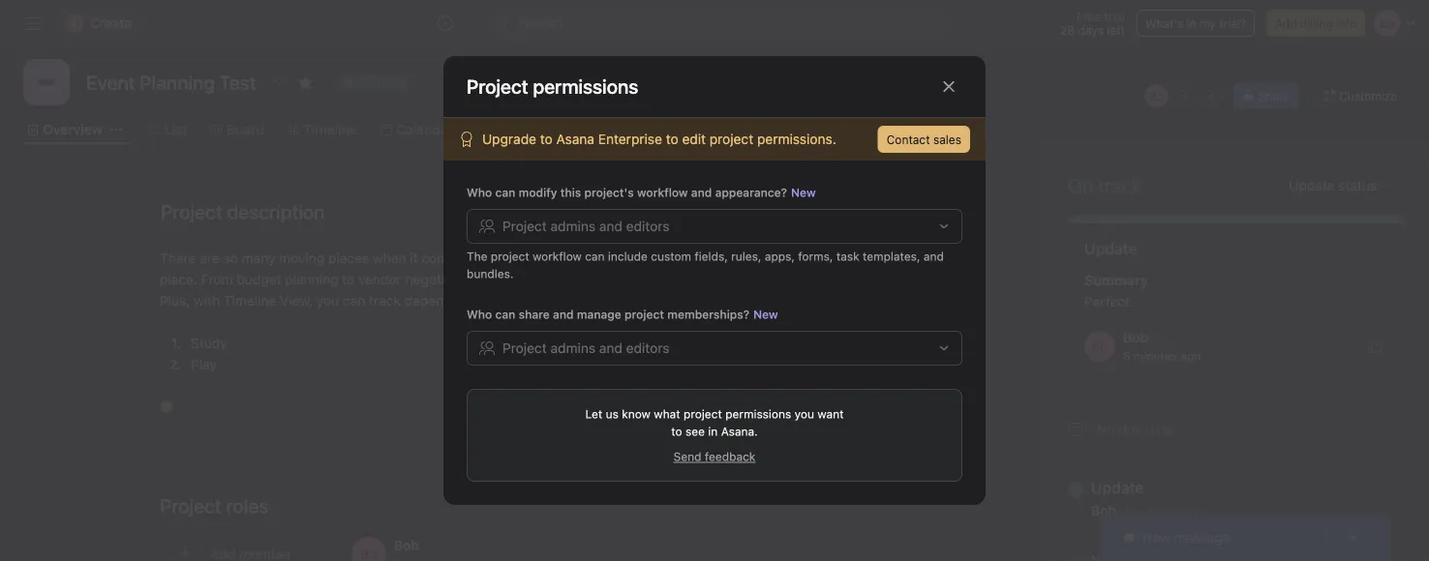 Task type: locate. For each thing, give the bounding box(es) containing it.
0 vertical spatial project admins and editors
[[503, 218, 670, 234]]

1 vertical spatial 6
[[1125, 505, 1132, 519]]

and left or
[[599, 218, 623, 234]]

timeline image
[[35, 71, 58, 94]]

and right 'templates,'
[[924, 250, 944, 263]]

1 horizontal spatial you
[[638, 250, 660, 266]]

on track
[[1068, 174, 1143, 197]]

bob link down perfect
[[1123, 330, 1149, 346]]

can inside there are so many moving pieces when it comes to planning an event. what you need is a way to track it all in one place. from budget planning to vendor negotiation, use this project to know exactly when work needs to be done. plus, with timeline view, you can track dependencies to ensure no work is blocked.
[[343, 293, 365, 309]]

event
[[522, 95, 571, 118]]

1 horizontal spatial track
[[768, 250, 800, 266]]

project for who can modify this project's workflow and appearance? new
[[503, 218, 547, 234]]

0 horizontal spatial it
[[410, 250, 418, 266]]

know right us
[[622, 408, 651, 421]]

project inside dropdown button
[[503, 218, 547, 234]]

in
[[1187, 16, 1197, 30], [833, 250, 844, 266], [708, 425, 718, 439]]

left
[[1107, 23, 1125, 37]]

add
[[1275, 16, 1297, 30], [479, 206, 504, 222]]

and right share
[[553, 308, 574, 322]]

timeline inside there are so many moving pieces when it comes to planning an event. what you need is a way to track it all in one place. from budget planning to vendor negotiation, use this project to know exactly when work needs to be done. plus, with timeline view, you can track dependencies to ensure no work is blocked.
[[224, 293, 276, 309]]

what
[[601, 250, 634, 266]]

permissions up the asana.
[[726, 408, 792, 421]]

minutes inside update bob 6 minutes ago
[[1135, 505, 1179, 519]]

who down "use"
[[467, 308, 492, 322]]

project down modify
[[503, 218, 547, 234]]

0 vertical spatial who
[[467, 186, 492, 200]]

overview
[[43, 122, 102, 138]]

2 vertical spatial you
[[795, 408, 815, 421]]

1 vertical spatial bob
[[1092, 503, 1117, 519]]

1 vertical spatial add
[[479, 206, 504, 222]]

update up new message
[[1092, 479, 1144, 497]]

days
[[1079, 23, 1104, 37]]

0 horizontal spatial bob link
[[1092, 503, 1117, 519]]

who down invite with email
[[467, 186, 492, 200]]

list link
[[149, 119, 188, 140]]

1 it from the left
[[410, 250, 418, 266]]

1 horizontal spatial work
[[721, 272, 752, 288]]

is left a
[[699, 250, 709, 266]]

😀
[[160, 400, 173, 415]]

permissions inside the let us know what project permissions you want to see in asana.
[[726, 408, 792, 421]]

bo down what's
[[1150, 89, 1164, 103]]

admins for this
[[551, 218, 596, 234]]

6
[[1123, 350, 1131, 363], [1125, 505, 1132, 519]]

1 vertical spatial work
[[578, 293, 608, 309]]

1 vertical spatial track
[[369, 293, 401, 309]]

1 vertical spatial admins
[[551, 340, 596, 356]]

1 vertical spatial editors
[[626, 340, 670, 356]]

editors for project
[[626, 340, 670, 356]]

1 horizontal spatial is
[[699, 250, 709, 266]]

0 horizontal spatial is
[[612, 293, 622, 309]]

1 vertical spatial who
[[467, 308, 492, 322]]

project inside the project workflow can include custom fields, rules, apps, forms, task templates, and bundles.
[[491, 250, 529, 263]]

ago inside bob 6 minutes ago
[[1181, 350, 1201, 363]]

0 horizontal spatial you
[[317, 293, 339, 309]]

share event planning test dialog
[[444, 76, 986, 486]]

done.
[[833, 272, 868, 288]]

want
[[818, 408, 844, 421]]

1 vertical spatial project
[[503, 218, 547, 234]]

0 horizontal spatial invite
[[467, 162, 506, 180]]

0 vertical spatial ago
[[1181, 350, 1201, 363]]

and
[[691, 186, 712, 200], [599, 218, 623, 234], [924, 250, 944, 263], [553, 308, 574, 322], [599, 340, 623, 356]]

2 horizontal spatial you
[[795, 408, 815, 421]]

trial?
[[1220, 16, 1246, 30]]

invite down upgrade
[[467, 162, 506, 180]]

update inside update bob 6 minutes ago
[[1092, 479, 1144, 497]]

0 vertical spatial 6
[[1123, 350, 1131, 363]]

0 vertical spatial is
[[699, 250, 709, 266]]

work
[[721, 272, 752, 288], [578, 293, 608, 309]]

remove from starred image
[[298, 75, 313, 90]]

what's in my trial? button
[[1137, 10, 1255, 37]]

know down what
[[599, 272, 632, 288]]

timeline
[[303, 122, 357, 138], [224, 293, 276, 309]]

bob link
[[1123, 330, 1149, 346], [1092, 503, 1117, 519]]

project inside there are so many moving pieces when it comes to planning an event. what you need is a way to track it all in one place. from budget planning to vendor negotiation, use this project to know exactly when work needs to be done. plus, with timeline view, you can track dependencies to ensure no work is blocked.
[[536, 272, 580, 288]]

1 vertical spatial ago
[[1182, 505, 1202, 519]]

us
[[606, 408, 619, 421]]

admins inside project admins and editors popup button
[[551, 340, 596, 356]]

this up by
[[561, 186, 581, 200]]

editors inside project admins and editors dropdown button
[[626, 218, 670, 234]]

editors for workflow
[[626, 218, 670, 234]]

project admins and editors
[[503, 218, 670, 234], [503, 340, 670, 356]]

planning down moving
[[285, 272, 338, 288]]

document
[[148, 248, 896, 418]]

1 vertical spatial is
[[612, 293, 622, 309]]

1 horizontal spatial it
[[803, 250, 811, 266]]

timeline down remove from starred icon
[[303, 122, 357, 138]]

bo down perfect
[[1093, 340, 1107, 354]]

when down fields,
[[684, 272, 718, 288]]

invite up 'templates,'
[[916, 205, 950, 221]]

close this dialog image
[[941, 79, 957, 94]]

project admins and editors inside dropdown button
[[503, 218, 670, 234]]

0 horizontal spatial bo
[[475, 439, 490, 453]]

and down who can share and manage project memberships? new
[[599, 340, 623, 356]]

1 vertical spatial in
[[833, 250, 844, 266]]

1 vertical spatial when
[[684, 272, 718, 288]]

what
[[654, 408, 681, 421]]

1 admins from the top
[[551, 218, 596, 234]]

to members
[[550, 296, 624, 312]]

my
[[1200, 16, 1216, 30]]

permissions
[[881, 106, 947, 119], [726, 408, 792, 421]]

1 vertical spatial new
[[754, 308, 778, 322]]

1 horizontal spatial permissions
[[881, 106, 947, 119]]

admins for and
[[551, 340, 596, 356]]

0 vertical spatial invite
[[467, 162, 506, 180]]

0 vertical spatial add
[[1275, 16, 1297, 30]]

1 vertical spatial bo
[[1093, 340, 1107, 354]]

project down exactly at the left of the page
[[625, 308, 664, 322]]

0 horizontal spatial when
[[373, 250, 406, 266]]

0 horizontal spatial in
[[708, 425, 718, 439]]

2 horizontal spatial bo
[[1150, 89, 1164, 103]]

1 vertical spatial this
[[509, 272, 532, 288]]

admins inside project admins and editors dropdown button
[[551, 218, 596, 234]]

1 project admins and editors from the top
[[503, 218, 670, 234]]

modify
[[519, 186, 557, 200]]

asana.
[[721, 425, 758, 439]]

can down vendor at the left of the page
[[343, 293, 365, 309]]

0 horizontal spatial bob
[[1092, 503, 1117, 519]]

6 inside update bob 6 minutes ago
[[1125, 505, 1132, 519]]

share inside dialog
[[467, 95, 517, 118]]

bo inside latest status update element
[[1093, 340, 1107, 354]]

when
[[373, 250, 406, 266], [684, 272, 718, 288]]

1 horizontal spatial in
[[833, 250, 844, 266]]

send feedback
[[674, 450, 756, 464]]

1 horizontal spatial add
[[1275, 16, 1297, 30]]

manage notifications
[[824, 348, 955, 364]]

0 horizontal spatial share
[[467, 95, 517, 118]]

use
[[483, 272, 506, 288]]

bo
[[1150, 89, 1164, 103], [1093, 340, 1107, 354], [475, 439, 490, 453]]

with email
[[510, 162, 583, 180]]

2 vertical spatial in
[[708, 425, 718, 439]]

minutes down 'summary perfect'
[[1134, 350, 1178, 363]]

project inside popup button
[[503, 340, 547, 356]]

search
[[519, 15, 563, 31]]

in left my
[[1187, 16, 1197, 30]]

0 horizontal spatial timeline
[[224, 293, 276, 309]]

free
[[1077, 10, 1101, 23]]

0 vertical spatial this
[[561, 186, 581, 200]]

task
[[509, 389, 538, 405]]

2 vertical spatial bo
[[475, 439, 490, 453]]

negotiation,
[[405, 272, 480, 288]]

work down way on the right of the page
[[721, 272, 752, 288]]

add left billing
[[1275, 16, 1297, 30]]

0 vertical spatial update
[[1085, 240, 1137, 258]]

0 vertical spatial track
[[768, 250, 800, 266]]

update for update bob 6 minutes ago
[[1092, 479, 1144, 497]]

planning
[[483, 250, 536, 266], [285, 272, 338, 288]]

add up the
[[479, 206, 504, 222]]

bundles.
[[467, 267, 514, 281]]

0 vertical spatial bo
[[1150, 89, 1164, 103]]

0 vertical spatial minutes
[[1134, 350, 1178, 363]]

0 vertical spatial new
[[791, 186, 816, 200]]

project up bundles. at the left of page
[[491, 250, 529, 263]]

None text field
[[81, 65, 261, 100]]

and up project admins and editors dropdown button
[[691, 186, 712, 200]]

invite for invite
[[916, 205, 950, 221]]

1 horizontal spatial this
[[561, 186, 581, 200]]

the project workflow can include custom fields, rules, apps, forms, task templates, and bundles.
[[467, 250, 944, 281]]

by
[[570, 206, 585, 222]]

project admins and editors down 'manage'
[[503, 340, 670, 356]]

0 vertical spatial timeline
[[303, 122, 357, 138]]

0 vertical spatial you
[[638, 250, 660, 266]]

1 horizontal spatial workflow
[[637, 186, 688, 200]]

name
[[589, 206, 623, 222]]

1 vertical spatial planning
[[285, 272, 338, 288]]

this up private
[[509, 272, 532, 288]]

project
[[839, 106, 878, 119], [503, 218, 547, 234], [503, 340, 547, 356]]

0 horizontal spatial workflow
[[533, 250, 582, 263]]

you
[[638, 250, 660, 266], [317, 293, 339, 309], [795, 408, 815, 421]]

or
[[627, 206, 640, 222]]

1 vertical spatial minutes
[[1135, 505, 1179, 519]]

work right no
[[578, 293, 608, 309]]

one
[[847, 250, 870, 266]]

2 project admins and editors from the top
[[503, 340, 670, 356]]

0 horizontal spatial add
[[479, 206, 504, 222]]

1 vertical spatial update
[[1092, 479, 1144, 497]]

1 vertical spatial permissions
[[726, 408, 792, 421]]

project down share
[[503, 340, 547, 356]]

project right files link
[[839, 106, 878, 119]]

2 vertical spatial project
[[503, 340, 547, 356]]

who can share and manage project memberships? new
[[467, 308, 778, 322]]

project right edit
[[710, 131, 754, 147]]

1 horizontal spatial share
[[1259, 89, 1290, 103]]

workflow up the email…
[[637, 186, 688, 200]]

track up "needs"
[[768, 250, 800, 266]]

1 horizontal spatial bob
[[1123, 330, 1149, 346]]

to left edit
[[666, 131, 679, 147]]

1 editors from the top
[[626, 218, 670, 234]]

so
[[223, 250, 238, 266]]

1 vertical spatial bob link
[[1092, 503, 1117, 519]]

1 horizontal spatial bob link
[[1123, 330, 1149, 346]]

in inside 'what's in my trial?' button
[[1187, 16, 1197, 30]]

planning up bundles. at the left of page
[[483, 250, 536, 266]]

6 inside bob 6 minutes ago
[[1123, 350, 1131, 363]]

ago inside update bob 6 minutes ago
[[1182, 505, 1202, 519]]

editors
[[626, 218, 670, 234], [626, 340, 670, 356]]

who for who can modify this project's workflow and appearance? new
[[467, 186, 492, 200]]

to up bundles. at the left of page
[[467, 250, 479, 266]]

share down add billing info button
[[1259, 89, 1290, 103]]

ago
[[1181, 350, 1201, 363], [1182, 505, 1202, 519]]

0 vertical spatial admins
[[551, 218, 596, 234]]

editors inside project admins and editors popup button
[[626, 340, 670, 356]]

new right appearance?
[[791, 186, 816, 200]]

project
[[710, 131, 754, 147], [491, 250, 529, 263], [536, 272, 580, 288], [625, 308, 664, 322], [684, 408, 722, 421]]

this
[[561, 186, 581, 200], [509, 272, 532, 288]]

add inside share event planning test dialog
[[479, 206, 504, 222]]

timeline down budget
[[224, 293, 276, 309]]

2 admins from the top
[[551, 340, 596, 356]]

share
[[1259, 89, 1290, 103], [467, 95, 517, 118]]

bo button
[[1145, 84, 1169, 108]]

2 horizontal spatial in
[[1187, 16, 1197, 30]]

to left asana
[[540, 131, 553, 147]]

1 horizontal spatial when
[[684, 272, 718, 288]]

to left see
[[671, 425, 682, 439]]

new message
[[1143, 530, 1230, 546]]

document containing there are so many moving pieces when it comes to planning an event. what you need is a way to track it all in one place. from budget planning to vendor negotiation, use this project to know exactly when work needs to be done. plus, with timeline view, you can track dependencies to ensure no work is blocked.
[[148, 248, 896, 418]]

perfect
[[1085, 294, 1130, 310]]

share for share event planning test
[[467, 95, 517, 118]]

asana
[[556, 131, 595, 147]]

workflow up no
[[533, 250, 582, 263]]

you up exactly at the left of the page
[[638, 250, 660, 266]]

it left all
[[803, 250, 811, 266]]

to down "use"
[[496, 293, 509, 309]]

1 horizontal spatial planning
[[483, 250, 536, 266]]

add for add members by name or email…
[[479, 206, 504, 222]]

it left comes
[[410, 250, 418, 266]]

1 horizontal spatial bo
[[1093, 340, 1107, 354]]

admins down 'manage'
[[551, 340, 596, 356]]

0 horizontal spatial permissions
[[726, 408, 792, 421]]

is left blocked.
[[612, 293, 622, 309]]

you inside the let us know what project permissions you want to see in asana.
[[795, 408, 815, 421]]

0 vertical spatial planning
[[483, 250, 536, 266]]

share up workflow link in the top left of the page
[[467, 95, 517, 118]]

you right view, at the bottom left of page
[[317, 293, 339, 309]]

admins up event.
[[551, 218, 596, 234]]

editors down who can modify this project's workflow and appearance? new
[[626, 218, 670, 234]]

project admins and editors for manage
[[503, 340, 670, 356]]

when up vendor at the left of the page
[[373, 250, 406, 266]]

minutes down update button
[[1135, 505, 1179, 519]]

planning test
[[575, 95, 692, 118]]

track
[[768, 250, 800, 266], [369, 293, 401, 309]]

in right all
[[833, 250, 844, 266]]

manage notifications button
[[824, 348, 963, 364]]

project up no
[[536, 272, 580, 288]]

in inside the let us know what project permissions you want to see in asana.
[[708, 425, 718, 439]]

exactly
[[636, 272, 681, 288]]

bob down update button
[[1092, 503, 1117, 519]]

and inside project admins and editors dropdown button
[[599, 218, 623, 234]]

to left be
[[797, 272, 810, 288]]

project's
[[585, 186, 634, 200]]

1 horizontal spatial timeline
[[303, 122, 357, 138]]

this inside project permissions "dialog"
[[561, 186, 581, 200]]

dependencies
[[405, 293, 493, 309]]

1 vertical spatial timeline
[[224, 293, 276, 309]]

contact sales
[[887, 133, 962, 146]]

can left include
[[585, 250, 605, 263]]

to
[[540, 131, 553, 147], [666, 131, 679, 147], [467, 250, 479, 266], [752, 250, 764, 266], [342, 272, 355, 288], [583, 272, 596, 288], [797, 272, 810, 288], [496, 293, 509, 309], [671, 425, 682, 439]]

project permissions
[[467, 75, 639, 98]]

event.
[[559, 250, 597, 266]]

bob link down update button
[[1092, 503, 1117, 519]]

2 who from the top
[[467, 308, 492, 322]]

1 vertical spatial workflow
[[533, 250, 582, 263]]

bob down perfect
[[1123, 330, 1149, 346]]

invite inside button
[[916, 205, 950, 221]]

6 down perfect
[[1123, 350, 1131, 363]]

0 vertical spatial project
[[839, 106, 878, 119]]

share inside button
[[1259, 89, 1290, 103]]

project permissions
[[839, 106, 947, 119]]

new down "needs"
[[754, 308, 778, 322]]

update up summary
[[1085, 240, 1137, 258]]

0 vertical spatial in
[[1187, 16, 1197, 30]]

1 vertical spatial project admins and editors
[[503, 340, 670, 356]]

0 vertical spatial bob link
[[1123, 330, 1149, 346]]

track down vendor at the left of the page
[[369, 293, 401, 309]]

1 vertical spatial invite
[[916, 205, 950, 221]]

0 vertical spatial work
[[721, 272, 752, 288]]

bo inside share event planning test dialog
[[475, 439, 490, 453]]

0 vertical spatial bob
[[1123, 330, 1149, 346]]

in right see
[[708, 425, 718, 439]]

0 vertical spatial know
[[599, 272, 632, 288]]

2 editors from the top
[[626, 340, 670, 356]]

1 who from the top
[[467, 186, 492, 200]]

1 horizontal spatial invite
[[916, 205, 950, 221]]

0 vertical spatial editors
[[626, 218, 670, 234]]

project up see
[[684, 408, 722, 421]]

who can modify this project's workflow and appearance? new
[[467, 186, 816, 200]]

6 down update button
[[1125, 505, 1132, 519]]

project admins and editors inside popup button
[[503, 340, 670, 356]]

0 horizontal spatial this
[[509, 272, 532, 288]]

project admins and editors up event.
[[503, 218, 670, 234]]

bo down usersicon
[[475, 439, 490, 453]]

0 horizontal spatial work
[[578, 293, 608, 309]]

files
[[803, 122, 833, 138]]

appearance?
[[715, 186, 787, 200]]

bob 6 minutes ago
[[1123, 330, 1201, 363]]

you left want
[[795, 408, 815, 421]]

bob inside bob 6 minutes ago
[[1123, 330, 1149, 346]]

1 vertical spatial know
[[622, 408, 651, 421]]

let us know what project permissions you want to see in asana.
[[585, 408, 844, 439]]

admins
[[551, 218, 596, 234], [551, 340, 596, 356]]

permissions up contact
[[881, 106, 947, 119]]

way
[[724, 250, 748, 266]]

editors down who can share and manage project memberships? new
[[626, 340, 670, 356]]



Task type: describe. For each thing, give the bounding box(es) containing it.
a
[[713, 250, 720, 266]]

sales
[[934, 133, 962, 146]]

info
[[1336, 16, 1357, 30]]

free trial 28 days left
[[1061, 10, 1125, 37]]

many
[[242, 250, 275, 266]]

1 horizontal spatial new
[[791, 186, 816, 200]]

b0bth3builder2k23@gmail.com
[[509, 450, 682, 463]]

all
[[815, 250, 829, 266]]

share
[[519, 308, 550, 322]]

send
[[674, 450, 702, 464]]

calendar
[[396, 122, 454, 138]]

no
[[559, 293, 574, 309]]

enterprise
[[598, 131, 662, 147]]

share for share
[[1259, 89, 1290, 103]]

edit
[[682, 131, 706, 147]]

vendor
[[358, 272, 402, 288]]

contact sales button
[[878, 126, 970, 153]]

list
[[164, 122, 188, 138]]

project permissions dialog
[[444, 56, 986, 506]]

and inside project admins and editors popup button
[[599, 340, 623, 356]]

blocked.
[[626, 293, 679, 309]]

with
[[194, 293, 220, 309]]

know inside there are so many moving pieces when it comes to planning an event. what you need is a way to track it all in one place. from budget planning to vendor negotiation, use this project to know exactly when work needs to be done. plus, with timeline view, you can track dependencies to ensure no work is blocked.
[[599, 272, 632, 288]]

send feedback link
[[674, 448, 756, 466]]

messages link
[[684, 119, 765, 140]]

summary perfect
[[1085, 273, 1149, 310]]

rules,
[[731, 250, 762, 263]]

study
[[191, 336, 227, 352]]

bo inside button
[[1150, 89, 1164, 103]]

add billing info
[[1275, 16, 1357, 30]]

project admins and editors button
[[467, 331, 963, 366]]

memberships?
[[668, 308, 750, 322]]

members
[[508, 206, 567, 222]]

know inside the let us know what project permissions you want to see in asana.
[[622, 408, 651, 421]]

forms,
[[798, 250, 833, 263]]

update for update
[[1085, 240, 1137, 258]]

0 horizontal spatial new
[[754, 308, 778, 322]]

comes
[[422, 250, 463, 266]]

upgrade to asana enterprise to edit project permissions.
[[482, 131, 837, 147]]

contact
[[887, 133, 930, 146]]

can inside the project workflow can include custom fields, rules, apps, forms, task templates, and bundles.
[[585, 250, 605, 263]]

templates,
[[863, 250, 921, 263]]

minutes inside bob 6 minutes ago
[[1134, 350, 1178, 363]]

timeline link
[[288, 119, 357, 140]]

add billing info button
[[1267, 10, 1366, 37]]

needs
[[755, 272, 793, 288]]

project for who can share and manage project memberships? new
[[503, 340, 547, 356]]

share event planning test
[[467, 95, 692, 118]]

apps,
[[765, 250, 795, 263]]

bo for 6 minutes ago
[[1093, 340, 1107, 354]]

are
[[200, 250, 220, 266]]

0 horizontal spatial planning
[[285, 272, 338, 288]]

1 vertical spatial you
[[317, 293, 339, 309]]

workflow link
[[477, 119, 553, 140]]

search button
[[486, 8, 951, 39]]

private to members option group
[[467, 278, 963, 331]]

workflow inside the project workflow can include custom fields, rules, apps, forms, task templates, and bundles.
[[533, 250, 582, 263]]

this inside there are so many moving pieces when it comes to planning an event. what you need is a way to track it all in one place. from budget planning to vendor negotiation, use this project to know exactly when work needs to be done. plus, with timeline view, you can track dependencies to ensure no work is blocked.
[[509, 272, 532, 288]]

add members by name or email… button
[[467, 196, 896, 231]]

upgrade
[[482, 131, 537, 147]]

0 vertical spatial permissions
[[881, 106, 947, 119]]

latest status update element
[[1068, 215, 1405, 382]]

view,
[[280, 293, 313, 309]]

task collaborators
[[509, 389, 624, 405]]

0 horizontal spatial track
[[369, 293, 401, 309]]

0 vertical spatial workflow
[[637, 186, 688, 200]]

project admins and editors for project's
[[503, 218, 670, 234]]

an
[[540, 250, 555, 266]]

manage
[[824, 348, 874, 364]]

close image
[[1346, 531, 1362, 546]]

who for who can share and manage project memberships? new
[[467, 308, 492, 322]]

bob link inside latest status update element
[[1123, 330, 1149, 346]]

28
[[1061, 23, 1075, 37]]

Project description title text field
[[148, 192, 330, 232]]

notifications
[[878, 348, 955, 364]]

messages
[[700, 122, 765, 138]]

2 it from the left
[[803, 250, 811, 266]]

dashboard
[[591, 122, 661, 138]]

permissions.
[[757, 131, 837, 147]]

board
[[226, 122, 264, 138]]

can left share
[[495, 308, 516, 322]]

fields,
[[695, 250, 728, 263]]

0 likes. click to like this task image
[[1368, 339, 1383, 354]]

usersicon image
[[475, 390, 490, 405]]

project inside the let us know what project permissions you want to see in asana.
[[684, 408, 722, 421]]

there
[[160, 250, 196, 266]]

budget
[[237, 272, 281, 288]]

private to members
[[503, 296, 624, 312]]

update button
[[1092, 478, 1202, 498]]

let
[[585, 408, 603, 421]]

invite for invite with email
[[467, 162, 506, 180]]

calendar link
[[381, 119, 454, 140]]

play
[[191, 357, 217, 373]]

collaborators
[[542, 389, 624, 405]]

invite with email
[[467, 162, 583, 180]]

the
[[467, 250, 488, 263]]

dashboard link
[[576, 119, 661, 140]]

email…
[[644, 206, 687, 222]]

can down invite with email
[[495, 186, 516, 200]]

see
[[686, 425, 705, 439]]

billing
[[1301, 16, 1333, 30]]

there are so many moving pieces when it comes to planning an event. what you need is a way to track it all in one place. from budget planning to vendor negotiation, use this project to know exactly when work needs to be done. plus, with timeline view, you can track dependencies to ensure no work is blocked.
[[160, 250, 874, 309]]

to down event.
[[583, 272, 596, 288]]

to inside the let us know what project permissions you want to see in asana.
[[671, 425, 682, 439]]

what's in my trial?
[[1146, 16, 1246, 30]]

private
[[503, 296, 546, 312]]

ensure
[[512, 293, 555, 309]]

search list box
[[486, 8, 951, 39]]

timeline inside timeline link
[[303, 122, 357, 138]]

task
[[837, 250, 860, 263]]

expand new message image
[[1315, 531, 1331, 546]]

summary
[[1085, 273, 1149, 289]]

0 vertical spatial when
[[373, 250, 406, 266]]

include
[[608, 250, 648, 263]]

in inside there are so many moving pieces when it comes to planning an event. what you need is a way to track it all in one place. from budget planning to vendor negotiation, use this project to know exactly when work needs to be done. plus, with timeline view, you can track dependencies to ensure no work is blocked.
[[833, 250, 844, 266]]

bo for b0bth3builder2k23@gmail.com
[[475, 439, 490, 453]]

and inside the project workflow can include custom fields, rules, apps, forms, task templates, and bundles.
[[924, 250, 944, 263]]

invite button
[[904, 196, 963, 231]]

to down pieces
[[342, 272, 355, 288]]

to right way on the right of the page
[[752, 250, 764, 266]]

bob inside update bob 6 minutes ago
[[1092, 503, 1117, 519]]

add for add billing info
[[1275, 16, 1297, 30]]

members (1)
[[467, 347, 557, 365]]

be
[[813, 272, 829, 288]]



Task type: vqa. For each thing, say whether or not it's contained in the screenshot.
Status to the top
no



